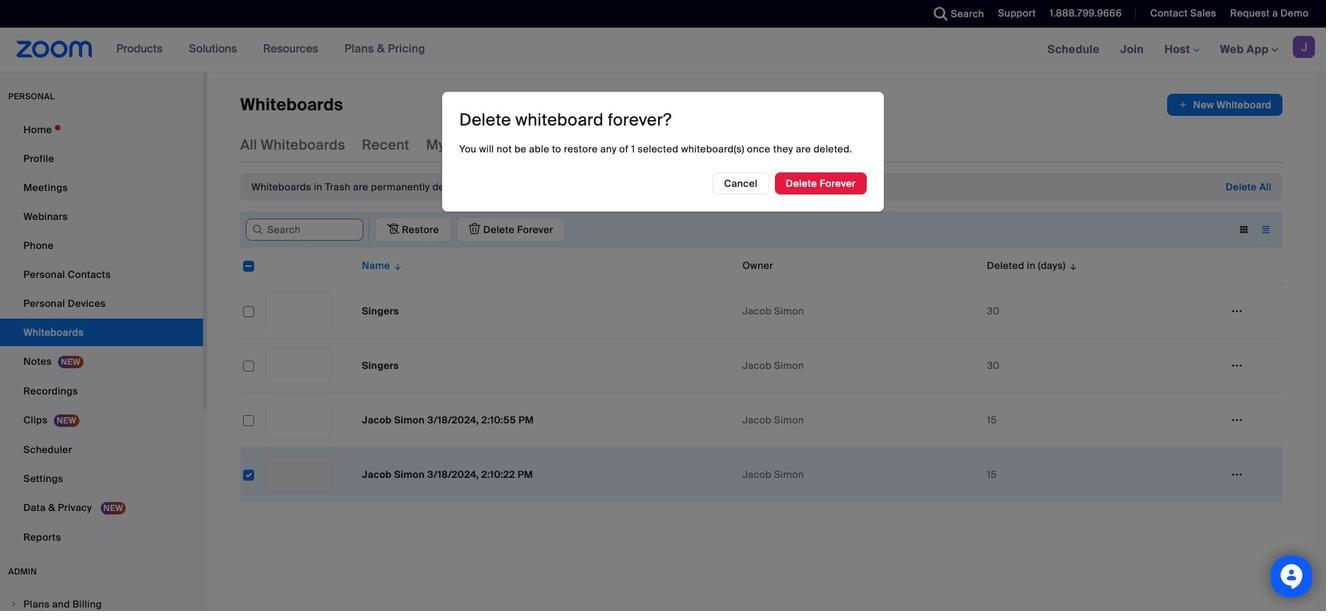Task type: vqa. For each thing, say whether or not it's contained in the screenshot.
Recordings
no



Task type: locate. For each thing, give the bounding box(es) containing it.
jacob simon 3/18/2024, 2:10:55 pm element
[[362, 414, 534, 427]]

thumbnail of singers image for second singers 'element' from the top
[[266, 348, 331, 384]]

1 vertical spatial singers element
[[362, 360, 399, 372]]

alert
[[251, 180, 533, 194]]

banner
[[0, 28, 1326, 73]]

1 vertical spatial thumbnail of singers image
[[266, 348, 331, 384]]

0 vertical spatial singers element
[[362, 305, 399, 318]]

jacob simon 3/18/2024, 2:10:22 pm, modified at mar 18, 2024 by jacob simon, view only, link image
[[265, 457, 332, 494]]

jacob simon 3/18/2024, 2:10:22 pm element
[[362, 469, 533, 481]]

thumbnail of singers image
[[266, 294, 331, 329], [266, 348, 331, 384]]

list mode, selected image
[[1255, 224, 1277, 236]]

2 thumbnail of singers image from the top
[[266, 348, 331, 384]]

application
[[1167, 94, 1283, 116], [369, 218, 571, 242], [240, 248, 1293, 513]]

1 thumbnail of singers image from the top
[[266, 294, 331, 329]]

1 singers element from the top
[[362, 305, 399, 318]]

0 horizontal spatial arrow down image
[[390, 258, 403, 274]]

arrow down image
[[390, 258, 403, 274], [1066, 258, 1078, 274]]

heading
[[459, 109, 672, 130]]

dialog
[[442, 92, 884, 212]]

2 arrow down image from the left
[[1066, 258, 1078, 274]]

0 vertical spatial thumbnail of singers image
[[266, 294, 331, 329]]

singers element
[[362, 305, 399, 318], [362, 360, 399, 372]]

personal menu menu
[[0, 116, 203, 553]]

1 horizontal spatial arrow down image
[[1066, 258, 1078, 274]]

tabs of all whiteboard page tab list
[[240, 127, 844, 163]]



Task type: describe. For each thing, give the bounding box(es) containing it.
1 arrow down image from the left
[[390, 258, 403, 274]]

0 vertical spatial application
[[1167, 94, 1283, 116]]

thumbnail of singers image for second singers 'element' from the bottom of the page
[[266, 294, 331, 329]]

grid mode, not selected image
[[1233, 224, 1255, 236]]

2 vertical spatial application
[[240, 248, 1293, 513]]

thumbnail of jacob simon 3/18/2024, 2:10:55 pm image
[[266, 403, 331, 439]]

1 vertical spatial application
[[369, 218, 571, 242]]

2 singers element from the top
[[362, 360, 399, 372]]

thumbnail of jacob simon 3/18/2024, 2:10:22 pm image
[[266, 457, 331, 493]]

product information navigation
[[106, 28, 436, 72]]

Search text field
[[246, 219, 363, 241]]

meetings navigation
[[1037, 28, 1326, 73]]



